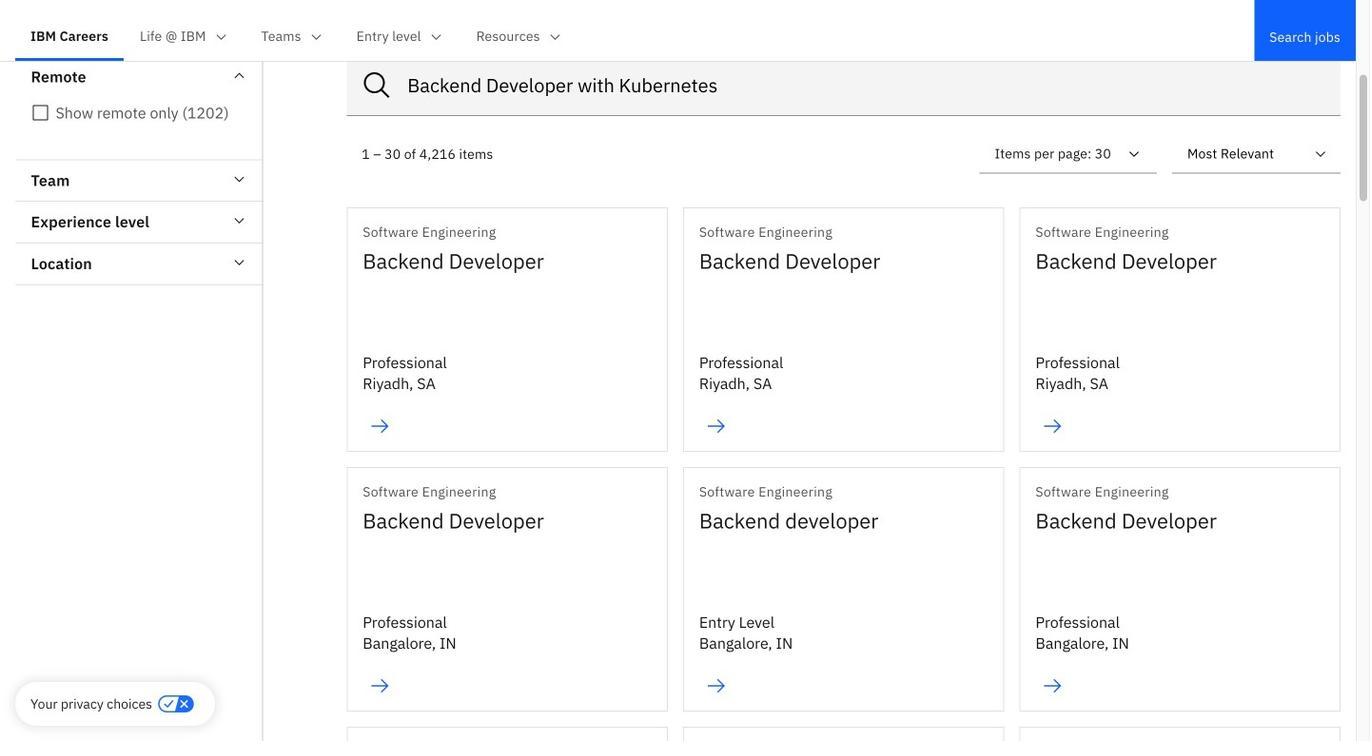 Task type: describe. For each thing, give the bounding box(es) containing it.
your privacy choices element
[[30, 694, 152, 715]]



Task type: vqa. For each thing, say whether or not it's contained in the screenshot.
Let's talk element
no



